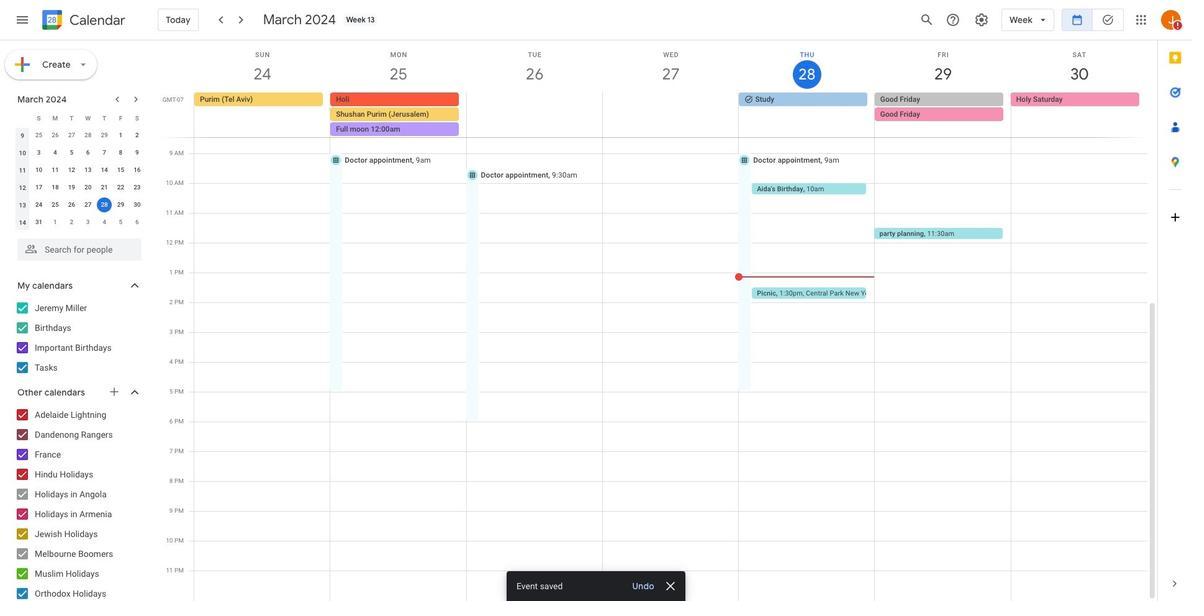 Task type: locate. For each thing, give the bounding box(es) containing it.
17 element
[[31, 180, 46, 195]]

26 element
[[64, 198, 79, 212]]

24 element
[[31, 198, 46, 212]]

22 element
[[113, 180, 128, 195]]

18 element
[[48, 180, 63, 195]]

april 2 element
[[64, 215, 79, 230]]

30 element
[[130, 198, 145, 212]]

row
[[189, 93, 1158, 137], [14, 109, 145, 127], [14, 127, 145, 144], [14, 144, 145, 161], [14, 161, 145, 179], [14, 179, 145, 196], [14, 196, 145, 214], [14, 214, 145, 231]]

february 27 element
[[64, 128, 79, 143]]

row group
[[14, 127, 145, 231]]

add other calendars image
[[108, 386, 121, 398]]

None search field
[[0, 234, 154, 261]]

settings menu image
[[975, 12, 990, 27]]

15 element
[[113, 163, 128, 178]]

grid
[[159, 40, 1158, 601]]

column header
[[14, 109, 31, 127]]

16 element
[[130, 163, 145, 178]]

cell
[[331, 93, 467, 137], [467, 93, 603, 137], [603, 93, 739, 137], [875, 93, 1011, 137], [96, 196, 113, 214]]

8 element
[[113, 145, 128, 160]]

13 element
[[81, 163, 95, 178]]

heading
[[67, 13, 125, 28]]

2 element
[[130, 128, 145, 143]]

february 28 element
[[81, 128, 95, 143]]

cell inside march 2024 grid
[[96, 196, 113, 214]]

february 29 element
[[97, 128, 112, 143]]

23 element
[[130, 180, 145, 195]]

25 element
[[48, 198, 63, 212]]

march 2024 grid
[[12, 109, 145, 231]]

april 1 element
[[48, 215, 63, 230]]

april 6 element
[[130, 215, 145, 230]]

other calendars list
[[2, 405, 154, 601]]

9 element
[[130, 145, 145, 160]]

tab list
[[1158, 40, 1193, 566]]

14 element
[[97, 163, 112, 178]]

19 element
[[64, 180, 79, 195]]

february 25 element
[[31, 128, 46, 143]]

column header inside march 2024 grid
[[14, 109, 31, 127]]



Task type: describe. For each thing, give the bounding box(es) containing it.
my calendars list
[[2, 298, 154, 378]]

4 element
[[48, 145, 63, 160]]

31 element
[[31, 215, 46, 230]]

20 element
[[81, 180, 95, 195]]

heading inside "calendar" element
[[67, 13, 125, 28]]

Search for people text field
[[25, 239, 134, 261]]

1 element
[[113, 128, 128, 143]]

21 element
[[97, 180, 112, 195]]

27 element
[[81, 198, 95, 212]]

28, today element
[[97, 198, 112, 212]]

april 3 element
[[81, 215, 95, 230]]

5 element
[[64, 145, 79, 160]]

february 26 element
[[48, 128, 63, 143]]

calendar element
[[40, 7, 125, 35]]

row group inside march 2024 grid
[[14, 127, 145, 231]]

11 element
[[48, 163, 63, 178]]

29 element
[[113, 198, 128, 212]]

april 4 element
[[97, 215, 112, 230]]

10 element
[[31, 163, 46, 178]]

7 element
[[97, 145, 112, 160]]

12 element
[[64, 163, 79, 178]]

3 element
[[31, 145, 46, 160]]

6 element
[[81, 145, 95, 160]]

main drawer image
[[15, 12, 30, 27]]

april 5 element
[[113, 215, 128, 230]]



